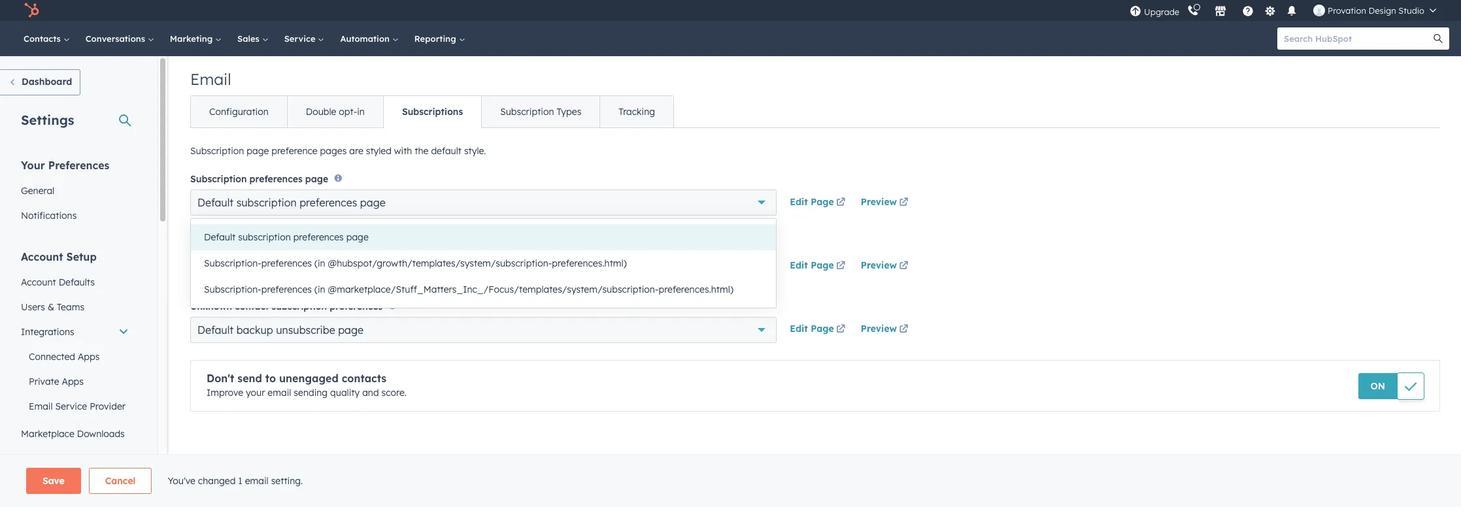 Task type: vqa. For each thing, say whether or not it's contained in the screenshot.


Task type: describe. For each thing, give the bounding box(es) containing it.
connected apps
[[29, 351, 100, 363]]

with
[[394, 145, 412, 157]]

tracking for tracking
[[619, 106, 656, 118]]

preferences up unknown contact subscription preferences
[[262, 284, 312, 296]]

default subscription preferences page button
[[190, 190, 777, 216]]

general link
[[13, 179, 137, 203]]

notifications button
[[1281, 0, 1304, 21]]

private apps link
[[13, 370, 137, 394]]

style.
[[464, 145, 486, 157]]

page for default subscription confirmation page
[[811, 260, 834, 271]]

account defaults
[[21, 277, 95, 288]]

subscription for subscription update confirmation page
[[190, 237, 247, 249]]

changed
[[198, 476, 236, 487]]

preferences up default subscription confirmation page
[[293, 232, 344, 243]]

1 horizontal spatial service
[[284, 33, 318, 44]]

marketplaces button
[[1208, 0, 1235, 21]]

apps for connected apps
[[78, 351, 100, 363]]

subscription- for subscription-preferences (in @hubspot/growth/templates/system/subscription-preferences.html)
[[204, 258, 262, 269]]

subscription up unsubscribe
[[272, 301, 327, 313]]

configuration
[[209, 106, 269, 118]]

email inside don't send to unengaged contacts improve your email sending quality and score.
[[268, 387, 291, 399]]

subscription-preferences (in @marketplace/stuff_matters_inc_/focus/templates/system/subscription-preferences.html) button
[[191, 277, 776, 303]]

update
[[250, 237, 282, 249]]

subscription page preference pages are styled with the default style.
[[190, 145, 486, 157]]

dashboard link
[[0, 69, 81, 96]]

settings
[[21, 112, 74, 128]]

preview link for default backup unsubscribe page
[[861, 323, 911, 338]]

and
[[362, 387, 379, 399]]

setup
[[66, 251, 97, 264]]

edit page link for default backup unsubscribe page
[[790, 323, 848, 338]]

save button
[[26, 468, 81, 495]]

your preferences element
[[13, 158, 137, 228]]

edit for default subscription preferences page
[[790, 196, 808, 208]]

subscription for subscription page preference pages are styled with the default style.
[[190, 145, 244, 157]]

service inside "link"
[[55, 401, 87, 413]]

default backup unsubscribe page button
[[190, 317, 777, 343]]

tracking code
[[21, 453, 83, 465]]

notifications image
[[1287, 6, 1298, 18]]

contacts link
[[16, 21, 78, 56]]

preferences.html) for @marketplace/stuff_matters_inc_/focus/templates/system/subscription-
[[659, 284, 734, 296]]

1 vertical spatial email
[[245, 476, 269, 487]]

provation design studio button
[[1306, 0, 1445, 21]]

private
[[29, 376, 59, 388]]

subscription inside button
[[238, 232, 291, 243]]

preview for default subscription preferences page
[[861, 196, 897, 208]]

page for default subscription preferences page
[[811, 196, 834, 208]]

@hubspot/growth/templates/system/subscription-
[[328, 258, 552, 269]]

connected apps link
[[13, 345, 137, 370]]

the
[[415, 145, 429, 157]]

double opt-in
[[306, 106, 365, 118]]

privacy & consent link
[[13, 472, 137, 496]]

preview link for default subscription preferences page
[[861, 195, 911, 211]]

settings link
[[1263, 4, 1279, 17]]

sending
[[294, 387, 328, 399]]

upgrade image
[[1130, 6, 1142, 17]]

default for default backup unsubscribe page
[[198, 324, 234, 337]]

search button
[[1428, 27, 1450, 50]]

preferences.html) for @hubspot/growth/templates/system/subscription-
[[552, 258, 627, 269]]

provation design studio
[[1329, 5, 1425, 16]]

double opt-in link
[[287, 96, 383, 128]]

menu containing provation design studio
[[1129, 0, 1446, 21]]

double
[[306, 106, 336, 118]]

1
[[238, 476, 243, 487]]

account for account defaults
[[21, 277, 56, 288]]

cancel button
[[89, 468, 152, 495]]

styled
[[366, 145, 392, 157]]

conversations link
[[78, 21, 162, 56]]

teams
[[57, 302, 84, 313]]

preferences down subscription update confirmation page
[[262, 258, 312, 269]]

consent
[[64, 478, 100, 490]]

subscription update confirmation page
[[190, 237, 369, 249]]

list box containing default subscription preferences page
[[191, 219, 776, 308]]

edit page for default subscription confirmation page
[[790, 260, 834, 271]]

email for email service provider
[[29, 401, 53, 413]]

email service provider
[[29, 401, 126, 413]]

subscriptions link
[[383, 96, 482, 128]]

default for default subscription confirmation page
[[198, 260, 234, 273]]

design
[[1369, 5, 1397, 16]]

provider
[[90, 401, 126, 413]]

provation
[[1329, 5, 1367, 16]]

edit for default backup unsubscribe page
[[790, 323, 808, 335]]

pages
[[320, 145, 347, 157]]

default subscription preferences page inside default subscription preferences page button
[[204, 232, 369, 243]]

edit page link for default subscription confirmation page
[[790, 259, 848, 275]]

defaults
[[59, 277, 95, 288]]

page for default backup unsubscribe page
[[811, 323, 834, 335]]

quality
[[330, 387, 360, 399]]

types
[[557, 106, 582, 118]]

integrations button
[[13, 320, 137, 345]]

contact
[[235, 301, 269, 313]]

reporting link
[[407, 21, 473, 56]]

tracking code link
[[13, 447, 137, 472]]

(in for @hubspot/growth/templates/system/subscription-
[[315, 258, 326, 269]]

preferences up unsubscribe
[[330, 301, 383, 313]]

contacts
[[24, 33, 63, 44]]

james peterson image
[[1314, 5, 1326, 16]]

subscription inside popup button
[[237, 196, 297, 210]]

unknown
[[190, 301, 232, 313]]

search image
[[1434, 34, 1444, 43]]

automation link
[[333, 21, 407, 56]]

are
[[349, 145, 364, 157]]

email service provider link
[[13, 394, 137, 419]]

marketing
[[170, 33, 215, 44]]

marketing link
[[162, 21, 230, 56]]

hubspot link
[[16, 3, 49, 18]]

privacy
[[21, 478, 53, 490]]



Task type: locate. For each thing, give the bounding box(es) containing it.
edit page for default backup unsubscribe page
[[790, 323, 834, 335]]

1 vertical spatial confirmation
[[300, 260, 363, 273]]

conversations
[[86, 33, 148, 44]]

preview for default subscription confirmation page
[[861, 260, 897, 271]]

improve
[[207, 387, 243, 399]]

2 edit from the top
[[790, 260, 808, 271]]

subscription up default subscription confirmation page
[[238, 232, 291, 243]]

subscription inside popup button
[[237, 260, 297, 273]]

confirmation for update
[[284, 237, 343, 249]]

account up account defaults
[[21, 251, 63, 264]]

users & teams link
[[13, 295, 137, 320]]

subscription down subscription preferences page
[[237, 196, 297, 210]]

confirmation inside popup button
[[300, 260, 363, 273]]

2 edit page link from the top
[[790, 259, 848, 275]]

account setup
[[21, 251, 97, 264]]

2 vertical spatial preview link
[[861, 323, 911, 338]]

unengaged
[[279, 372, 339, 385]]

on
[[1371, 381, 1386, 392]]

1 preview link from the top
[[861, 195, 911, 211]]

0 vertical spatial tracking
[[619, 106, 656, 118]]

&
[[48, 302, 54, 313], [55, 478, 62, 490]]

default
[[198, 196, 234, 210], [204, 232, 236, 243], [198, 260, 234, 273], [198, 324, 234, 337]]

0 vertical spatial page
[[811, 196, 834, 208]]

(in down subscription update confirmation page
[[315, 258, 326, 269]]

Search HubSpot search field
[[1278, 27, 1438, 50]]

default left update
[[204, 232, 236, 243]]

automation
[[340, 33, 392, 44]]

0 vertical spatial account
[[21, 251, 63, 264]]

2 vertical spatial edit page
[[790, 323, 834, 335]]

confirmation for subscription
[[300, 260, 363, 273]]

sales link
[[230, 21, 276, 56]]

0 vertical spatial (in
[[315, 258, 326, 269]]

subscriptions
[[402, 106, 463, 118]]

tracking
[[619, 106, 656, 118], [21, 453, 57, 465]]

0 vertical spatial email
[[190, 69, 231, 89]]

subscription-preferences (in @hubspot/growth/templates/system/subscription-preferences.html)
[[204, 258, 627, 269]]

3 edit from the top
[[790, 323, 808, 335]]

1 vertical spatial subscription-
[[204, 284, 262, 296]]

0 horizontal spatial &
[[48, 302, 54, 313]]

apps for private apps
[[62, 376, 84, 388]]

1 page from the top
[[811, 196, 834, 208]]

default down subscription preferences page
[[198, 196, 234, 210]]

0 vertical spatial email
[[268, 387, 291, 399]]

default inside popup button
[[198, 260, 234, 273]]

you've changed 1 email setting.
[[168, 476, 303, 487]]

service link
[[276, 21, 333, 56]]

your
[[21, 159, 45, 172]]

list box
[[191, 219, 776, 308]]

integrations
[[21, 326, 74, 338]]

confirmation down subscription update confirmation page
[[300, 260, 363, 273]]

1 horizontal spatial tracking
[[619, 106, 656, 118]]

2 account from the top
[[21, 277, 56, 288]]

0 vertical spatial edit page
[[790, 196, 834, 208]]

studio
[[1399, 5, 1425, 16]]

calling icon button
[[1183, 2, 1205, 19]]

1 vertical spatial (in
[[315, 284, 326, 296]]

preferences down the preference
[[250, 174, 303, 185]]

private apps
[[29, 376, 84, 388]]

0 vertical spatial &
[[48, 302, 54, 313]]

preferences inside popup button
[[300, 196, 357, 210]]

upgrade
[[1145, 6, 1180, 17]]

marketplaces image
[[1215, 6, 1227, 18]]

1 vertical spatial preview
[[861, 260, 897, 271]]

1 account from the top
[[21, 251, 63, 264]]

preferences.html)
[[552, 258, 627, 269], [659, 284, 734, 296]]

1 vertical spatial page
[[811, 260, 834, 271]]

cancel
[[105, 476, 136, 487]]

email down to
[[268, 387, 291, 399]]

1 vertical spatial service
[[55, 401, 87, 413]]

subscription types
[[501, 106, 582, 118]]

subscription- down update
[[204, 258, 262, 269]]

apps up private apps link
[[78, 351, 100, 363]]

notifications link
[[13, 203, 137, 228]]

email down private on the left bottom
[[29, 401, 53, 413]]

2 vertical spatial edit page link
[[790, 323, 848, 338]]

hubspot image
[[24, 3, 39, 18]]

@marketplace/stuff_matters_inc_/focus/templates/system/subscription-
[[328, 284, 659, 296]]

default down unknown
[[198, 324, 234, 337]]

subscription types link
[[482, 96, 600, 128]]

1 vertical spatial preferences.html)
[[659, 284, 734, 296]]

1 vertical spatial tracking
[[21, 453, 57, 465]]

account for account setup
[[21, 251, 63, 264]]

general
[[21, 185, 54, 197]]

default subscription preferences page up default subscription confirmation page
[[204, 232, 369, 243]]

service down private apps link
[[55, 401, 87, 413]]

page inside popup button
[[366, 260, 392, 273]]

navigation containing configuration
[[190, 96, 674, 128]]

subscription-preferences (in @marketplace/stuff_matters_inc_/focus/templates/system/subscription-preferences.html)
[[204, 284, 734, 296]]

1 preview from the top
[[861, 196, 897, 208]]

3 edit page from the top
[[790, 323, 834, 335]]

subscription- up contact
[[204, 284, 262, 296]]

default subscription preferences page inside default subscription preferences page popup button
[[198, 196, 386, 210]]

(in down default subscription confirmation page
[[315, 284, 326, 296]]

0 horizontal spatial preferences.html)
[[552, 258, 627, 269]]

link opens in a new window image
[[837, 195, 846, 211], [900, 198, 909, 208], [900, 259, 909, 275], [837, 325, 846, 335], [900, 325, 909, 335]]

downloads
[[77, 428, 125, 440]]

users & teams
[[21, 302, 84, 313]]

default subscription preferences page down subscription preferences page
[[198, 196, 386, 210]]

1 vertical spatial default subscription preferences page
[[204, 232, 369, 243]]

account setup element
[[13, 250, 137, 508]]

2 preview from the top
[[861, 260, 897, 271]]

default backup unsubscribe page
[[198, 324, 364, 337]]

email
[[268, 387, 291, 399], [245, 476, 269, 487]]

link opens in a new window image
[[900, 195, 909, 211], [837, 198, 846, 208], [837, 259, 846, 275], [837, 262, 846, 271], [900, 262, 909, 271], [837, 323, 846, 338], [900, 323, 909, 338]]

2 preview link from the top
[[861, 259, 911, 275]]

3 page from the top
[[811, 323, 834, 335]]

0 vertical spatial default subscription preferences page
[[198, 196, 386, 210]]

(in for @marketplace/stuff_matters_inc_/focus/templates/system/subscription-
[[315, 284, 326, 296]]

preview link for default subscription confirmation page
[[861, 259, 911, 275]]

2 vertical spatial page
[[811, 323, 834, 335]]

edit page for default subscription preferences page
[[790, 196, 834, 208]]

2 vertical spatial preview
[[861, 323, 897, 335]]

help image
[[1243, 6, 1255, 18]]

default for default subscription preferences page
[[198, 196, 234, 210]]

0 vertical spatial confirmation
[[284, 237, 343, 249]]

your preferences
[[21, 159, 110, 172]]

edit page link for default subscription preferences page
[[790, 195, 848, 211]]

email for email
[[190, 69, 231, 89]]

calling icon image
[[1188, 5, 1200, 17]]

unsubscribe
[[276, 324, 335, 337]]

confirmation up default subscription confirmation page
[[284, 237, 343, 249]]

0 horizontal spatial tracking
[[21, 453, 57, 465]]

preview link
[[861, 195, 911, 211], [861, 259, 911, 275], [861, 323, 911, 338]]

1 (in from the top
[[315, 258, 326, 269]]

0 vertical spatial apps
[[78, 351, 100, 363]]

notifications
[[21, 210, 77, 222]]

subscription preferences page
[[190, 174, 328, 185]]

in
[[357, 106, 365, 118]]

1 vertical spatial edit
[[790, 260, 808, 271]]

3 preview link from the top
[[861, 323, 911, 338]]

1 horizontal spatial &
[[55, 478, 62, 490]]

1 horizontal spatial email
[[190, 69, 231, 89]]

connected
[[29, 351, 75, 363]]

0 horizontal spatial service
[[55, 401, 87, 413]]

1 horizontal spatial preferences.html)
[[659, 284, 734, 296]]

service right "sales" link
[[284, 33, 318, 44]]

account defaults link
[[13, 270, 137, 295]]

2 subscription- from the top
[[204, 284, 262, 296]]

navigation
[[190, 96, 674, 128]]

0 vertical spatial edit
[[790, 196, 808, 208]]

email
[[190, 69, 231, 89], [29, 401, 53, 413]]

account up 'users'
[[21, 277, 56, 288]]

default up unknown
[[198, 260, 234, 273]]

email up configuration on the top left of the page
[[190, 69, 231, 89]]

unknown contact subscription preferences
[[190, 301, 383, 313]]

subscription down update
[[237, 260, 297, 273]]

1 vertical spatial email
[[29, 401, 53, 413]]

edit for default subscription confirmation page
[[790, 260, 808, 271]]

0 horizontal spatial email
[[29, 401, 53, 413]]

don't
[[207, 372, 234, 385]]

3 edit page link from the top
[[790, 323, 848, 338]]

marketplace downloads
[[21, 428, 125, 440]]

email inside "link"
[[29, 401, 53, 413]]

1 vertical spatial apps
[[62, 376, 84, 388]]

1 edit page link from the top
[[790, 195, 848, 211]]

1 vertical spatial preview link
[[861, 259, 911, 275]]

apps down connected apps link
[[62, 376, 84, 388]]

configuration link
[[191, 96, 287, 128]]

menu
[[1129, 0, 1446, 21]]

opt-
[[339, 106, 357, 118]]

2 edit page from the top
[[790, 260, 834, 271]]

email right 1
[[245, 476, 269, 487]]

users
[[21, 302, 45, 313]]

send
[[238, 372, 262, 385]]

preview for default backup unsubscribe page
[[861, 323, 897, 335]]

subscription- for subscription-preferences (in @marketplace/stuff_matters_inc_/focus/templates/system/subscription-preferences.html)
[[204, 284, 262, 296]]

don't send to unengaged contacts improve your email sending quality and score.
[[207, 372, 407, 399]]

tracking for tracking code
[[21, 453, 57, 465]]

0 vertical spatial subscription-
[[204, 258, 262, 269]]

& for privacy
[[55, 478, 62, 490]]

help button
[[1238, 0, 1260, 21]]

backup
[[237, 324, 273, 337]]

0 vertical spatial preview link
[[861, 195, 911, 211]]

sales
[[237, 33, 262, 44]]

service
[[284, 33, 318, 44], [55, 401, 87, 413]]

1 vertical spatial edit page
[[790, 260, 834, 271]]

subscription for subscription preferences page
[[190, 174, 247, 185]]

default subscription confirmation page
[[198, 260, 392, 273]]

0 vertical spatial service
[[284, 33, 318, 44]]

subscription-
[[204, 258, 262, 269], [204, 284, 262, 296]]

subscription-preferences (in @hubspot/growth/templates/system/subscription-preferences.html) button
[[191, 251, 776, 277]]

marketplace downloads link
[[13, 422, 137, 447]]

1 subscription- from the top
[[204, 258, 262, 269]]

page
[[811, 196, 834, 208], [811, 260, 834, 271], [811, 323, 834, 335]]

3 preview from the top
[[861, 323, 897, 335]]

preference
[[272, 145, 318, 157]]

tracking link
[[600, 96, 674, 128]]

subscription for subscription types
[[501, 106, 554, 118]]

settings image
[[1265, 6, 1277, 17]]

score.
[[382, 387, 407, 399]]

confirmation
[[284, 237, 343, 249], [300, 260, 363, 273]]

privacy & consent
[[21, 478, 100, 490]]

& for users
[[48, 302, 54, 313]]

0 vertical spatial edit page link
[[790, 195, 848, 211]]

2 (in from the top
[[315, 284, 326, 296]]

1 edit from the top
[[790, 196, 808, 208]]

preview
[[861, 196, 897, 208], [861, 260, 897, 271], [861, 323, 897, 335]]

1 edit page from the top
[[790, 196, 834, 208]]

1 vertical spatial account
[[21, 277, 56, 288]]

2 vertical spatial edit
[[790, 323, 808, 335]]

& right 'users'
[[48, 302, 54, 313]]

edit
[[790, 196, 808, 208], [790, 260, 808, 271], [790, 323, 808, 335]]

preferences
[[250, 174, 303, 185], [300, 196, 357, 210], [293, 232, 344, 243], [262, 258, 312, 269], [262, 284, 312, 296], [330, 301, 383, 313]]

page
[[247, 145, 269, 157], [305, 174, 328, 185], [360, 196, 386, 210], [346, 232, 369, 243], [346, 237, 369, 249], [366, 260, 392, 273], [338, 324, 364, 337]]

0 vertical spatial preview
[[861, 196, 897, 208]]

0 vertical spatial preferences.html)
[[552, 258, 627, 269]]

tracking inside 'link'
[[21, 453, 57, 465]]

page inside button
[[346, 232, 369, 243]]

marketplace
[[21, 428, 74, 440]]

& right privacy at the left of the page
[[55, 478, 62, 490]]

code
[[60, 453, 83, 465]]

default inside button
[[204, 232, 236, 243]]

1 vertical spatial &
[[55, 478, 62, 490]]

2 page from the top
[[811, 260, 834, 271]]

subscription
[[501, 106, 554, 118], [190, 145, 244, 157], [190, 174, 247, 185], [190, 237, 247, 249]]

contacts
[[342, 372, 387, 385]]

preferences down pages
[[300, 196, 357, 210]]

1 vertical spatial edit page link
[[790, 259, 848, 275]]

save
[[43, 476, 65, 487]]

default subscription preferences page
[[198, 196, 386, 210], [204, 232, 369, 243]]



